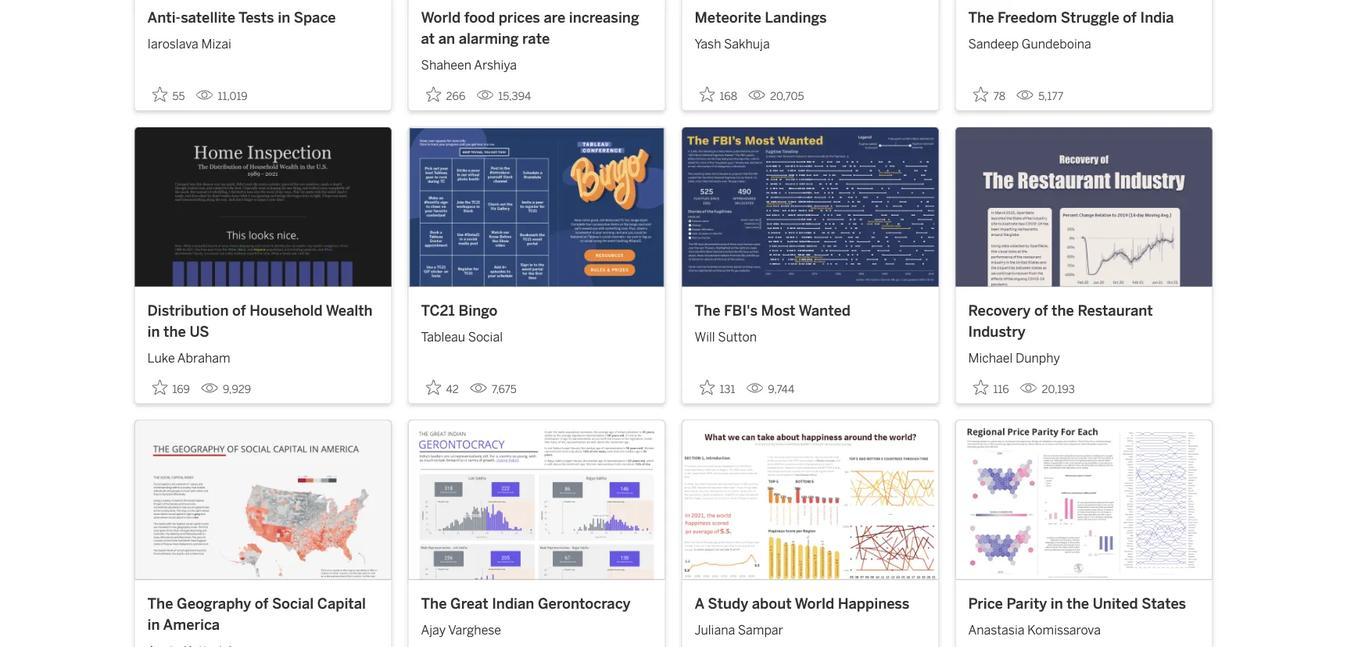 Task type: locate. For each thing, give the bounding box(es) containing it.
0 vertical spatial world
[[421, 9, 461, 26]]

the up ajay
[[421, 595, 447, 612]]

Add Favorite button
[[147, 82, 190, 107]]

Add Favorite button
[[147, 375, 195, 400]]

add favorite button for the freedom struggle of india
[[968, 82, 1010, 107]]

luke
[[147, 351, 175, 366]]

of inside distribution of household wealth in the us
[[232, 302, 246, 319]]

recovery
[[968, 302, 1031, 319]]

dunphy
[[1016, 351, 1060, 366]]

266
[[446, 90, 465, 103]]

of inside the geography of social capital in america
[[255, 595, 268, 612]]

add favorite button containing 78
[[968, 82, 1010, 107]]

of left india
[[1123, 9, 1137, 26]]

add favorite button down shaheen
[[421, 82, 470, 107]]

of inside recovery of the restaurant industry
[[1034, 302, 1048, 319]]

the for the freedom struggle of india
[[968, 9, 994, 26]]

united
[[1093, 595, 1138, 612]]

luke abraham
[[147, 351, 230, 366]]

of right recovery
[[1034, 302, 1048, 319]]

Add Favorite button
[[695, 375, 740, 400]]

1 add favorite button from the left
[[421, 82, 470, 107]]

world up an at top
[[421, 9, 461, 26]]

tc21 bingo link
[[421, 300, 652, 321]]

the up sandeep
[[968, 9, 994, 26]]

the inside the geography of social capital in america
[[147, 595, 173, 612]]

workbook thumbnail image for price parity in the united states
[[956, 421, 1212, 580]]

household
[[250, 302, 323, 319]]

of left the household at left
[[232, 302, 246, 319]]

the inside recovery of the restaurant industry
[[1052, 302, 1074, 319]]

workbook thumbnail image for a study about world happiness
[[682, 421, 939, 580]]

iaroslava mizai link
[[147, 28, 379, 53]]

arshiya
[[474, 58, 517, 73]]

1 vertical spatial social
[[272, 595, 314, 612]]

the for the fbi's most wanted
[[695, 302, 720, 319]]

wealth
[[326, 302, 373, 319]]

15,394 views element
[[470, 83, 537, 109]]

2 add favorite button from the left
[[968, 82, 1010, 107]]

us
[[190, 323, 209, 340]]

add favorite button containing 266
[[421, 82, 470, 107]]

will sutton link
[[695, 321, 926, 346]]

the
[[968, 9, 994, 26], [695, 302, 720, 319], [147, 595, 173, 612], [421, 595, 447, 612]]

sandeep
[[968, 36, 1019, 51]]

the for the geography of social capital in america
[[147, 595, 173, 612]]

geography
[[177, 595, 251, 612]]

ajay varghese
[[421, 623, 501, 637]]

in up luke
[[147, 323, 160, 340]]

1 vertical spatial the
[[163, 323, 186, 340]]

of right "geography"
[[255, 595, 268, 612]]

9,929 views element
[[195, 376, 257, 402]]

Add Favorite button
[[695, 82, 742, 107]]

the fbi's most wanted
[[695, 302, 851, 319]]

workbook thumbnail image for distribution of household wealth in the us
[[135, 128, 391, 287]]

tableau
[[421, 330, 465, 344]]

78
[[993, 90, 1006, 103]]

juliana sampar link
[[695, 614, 926, 639]]

the
[[1052, 302, 1074, 319], [163, 323, 186, 340], [1067, 595, 1089, 612]]

america
[[163, 616, 220, 634]]

workbook thumbnail image for the great indian gerontocracy
[[409, 421, 665, 580]]

5,177
[[1038, 90, 1063, 103]]

abraham
[[177, 351, 230, 366]]

iaroslava
[[147, 36, 198, 51]]

the up michael dunphy link
[[1052, 302, 1074, 319]]

freedom
[[998, 9, 1057, 26]]

the great indian gerontocracy link
[[421, 593, 652, 614]]

great
[[450, 595, 488, 612]]

will
[[695, 330, 715, 344]]

workbook thumbnail image
[[135, 128, 391, 287], [409, 128, 665, 287], [682, 128, 939, 287], [956, 128, 1212, 287], [135, 421, 391, 580], [409, 421, 665, 580], [682, 421, 939, 580], [956, 421, 1212, 580]]

workbook thumbnail image for the fbi's most wanted
[[682, 128, 939, 287]]

the up will
[[695, 302, 720, 319]]

a study about world happiness link
[[695, 593, 926, 614]]

social down "bingo"
[[468, 330, 503, 344]]

the up anastasia komissarova link
[[1067, 595, 1089, 612]]

the freedom struggle of india link
[[968, 7, 1200, 28]]

wanted
[[799, 302, 851, 319]]

in
[[278, 9, 290, 26], [147, 323, 160, 340], [1051, 595, 1063, 612], [147, 616, 160, 634]]

1 horizontal spatial world
[[795, 595, 834, 612]]

anastasia
[[968, 623, 1025, 637]]

sutton
[[718, 330, 757, 344]]

the up 'america'
[[147, 595, 173, 612]]

world food prices are increasing at an alarming rate link
[[421, 7, 652, 50]]

42
[[446, 383, 459, 396]]

social
[[468, 330, 503, 344], [272, 595, 314, 612]]

landings
[[765, 9, 827, 26]]

in left 'america'
[[147, 616, 160, 634]]

prices
[[499, 9, 540, 26]]

0 vertical spatial the
[[1052, 302, 1074, 319]]

luke abraham link
[[147, 343, 379, 368]]

price parity in the united states
[[968, 595, 1186, 612]]

0 horizontal spatial add favorite button
[[421, 82, 470, 107]]

gerontocracy
[[538, 595, 631, 612]]

distribution of household wealth in the us link
[[147, 300, 379, 343]]

1 horizontal spatial add favorite button
[[968, 82, 1010, 107]]

0 horizontal spatial world
[[421, 9, 461, 26]]

0 horizontal spatial social
[[272, 595, 314, 612]]

meteorite
[[695, 9, 761, 26]]

add favorite button down sandeep
[[968, 82, 1010, 107]]

anastasia komissarova
[[968, 623, 1101, 637]]

the left 'us'
[[163, 323, 186, 340]]

komissarova
[[1027, 623, 1101, 637]]

Add Favorite button
[[421, 82, 470, 107], [968, 82, 1010, 107]]

workbook thumbnail image for recovery of the restaurant industry
[[956, 128, 1212, 287]]

20,193
[[1042, 383, 1075, 396]]

in inside distribution of household wealth in the us
[[147, 323, 160, 340]]

price
[[968, 595, 1003, 612]]

the great indian gerontocracy
[[421, 595, 631, 612]]

social left capital in the left bottom of the page
[[272, 595, 314, 612]]

1 horizontal spatial social
[[468, 330, 503, 344]]

131
[[720, 383, 735, 396]]

in right tests
[[278, 9, 290, 26]]

world
[[421, 9, 461, 26], [795, 595, 834, 612]]

7,675
[[492, 383, 517, 396]]

gundeboina
[[1022, 36, 1091, 51]]

world up juliana sampar link at right
[[795, 595, 834, 612]]

states
[[1142, 595, 1186, 612]]

Add Favorite button
[[968, 375, 1014, 400]]

struggle
[[1061, 9, 1119, 26]]

meteorite landings link
[[695, 7, 926, 28]]

15,394
[[498, 90, 531, 103]]



Task type: describe. For each thing, give the bounding box(es) containing it.
116
[[993, 383, 1009, 396]]

mizai
[[201, 36, 231, 51]]

social inside the geography of social capital in america
[[272, 595, 314, 612]]

169
[[172, 383, 190, 396]]

happiness
[[838, 595, 910, 612]]

workbook thumbnail image for tc21 bingo
[[409, 128, 665, 287]]

yash sakhuja
[[695, 36, 770, 51]]

tc21
[[421, 302, 455, 319]]

michael dunphy link
[[968, 343, 1200, 368]]

anti-satellite tests in space
[[147, 9, 336, 26]]

parity
[[1007, 595, 1047, 612]]

anti-satellite tests in space link
[[147, 7, 379, 28]]

the for the great indian gerontocracy
[[421, 595, 447, 612]]

michael
[[968, 351, 1013, 366]]

satellite
[[181, 9, 235, 26]]

distribution
[[147, 302, 229, 319]]

bingo
[[458, 302, 498, 319]]

indian
[[492, 595, 534, 612]]

most
[[761, 302, 795, 319]]

Add Favorite button
[[421, 375, 464, 400]]

anti-
[[147, 9, 181, 26]]

fbi's
[[724, 302, 758, 319]]

9,744
[[768, 383, 795, 396]]

ajay varghese link
[[421, 614, 652, 639]]

at
[[421, 30, 435, 47]]

increasing
[[569, 9, 639, 26]]

food
[[464, 9, 495, 26]]

20,705 views element
[[742, 83, 810, 109]]

a
[[695, 595, 704, 612]]

2 vertical spatial the
[[1067, 595, 1089, 612]]

7,675 views element
[[464, 376, 523, 402]]

add favorite button for world food prices are increasing at an alarming rate
[[421, 82, 470, 107]]

world food prices are increasing at an alarming rate
[[421, 9, 639, 47]]

in inside the geography of social capital in america
[[147, 616, 160, 634]]

11,019 views element
[[190, 83, 254, 109]]

about
[[752, 595, 792, 612]]

meteorite landings
[[695, 9, 827, 26]]

michael dunphy
[[968, 351, 1060, 366]]

0 vertical spatial social
[[468, 330, 503, 344]]

an
[[438, 30, 455, 47]]

distribution of household wealth in the us
[[147, 302, 373, 340]]

industry
[[968, 323, 1026, 340]]

recovery of the restaurant industry link
[[968, 300, 1200, 343]]

will sutton
[[695, 330, 757, 344]]

shaheen
[[421, 58, 471, 73]]

tests
[[238, 9, 274, 26]]

price parity in the united states link
[[968, 593, 1200, 614]]

restaurant
[[1078, 302, 1153, 319]]

sampar
[[738, 623, 783, 637]]

in up 'komissarova'
[[1051, 595, 1063, 612]]

9,929
[[223, 383, 251, 396]]

recovery of the restaurant industry
[[968, 302, 1153, 340]]

space
[[294, 9, 336, 26]]

rate
[[522, 30, 550, 47]]

9,744 views element
[[740, 376, 801, 402]]

alarming
[[459, 30, 519, 47]]

168
[[720, 90, 737, 103]]

are
[[544, 9, 565, 26]]

tableau social
[[421, 330, 503, 344]]

55
[[172, 90, 185, 103]]

1 vertical spatial world
[[795, 595, 834, 612]]

world inside world food prices are increasing at an alarming rate
[[421, 9, 461, 26]]

11,019
[[218, 90, 248, 103]]

shaheen arshiya
[[421, 58, 517, 73]]

capital
[[317, 595, 366, 612]]

yash
[[695, 36, 721, 51]]

the geography of social capital in america link
[[147, 593, 379, 636]]

the fbi's most wanted link
[[695, 300, 926, 321]]

anastasia komissarova link
[[968, 614, 1200, 639]]

the freedom struggle of india
[[968, 9, 1174, 26]]

india
[[1140, 9, 1174, 26]]

ajay
[[421, 623, 446, 637]]

sakhuja
[[724, 36, 770, 51]]

20,705
[[770, 90, 804, 103]]

5,177 views element
[[1010, 83, 1070, 109]]

iaroslava mizai
[[147, 36, 231, 51]]

the geography of social capital in america
[[147, 595, 366, 634]]

varghese
[[448, 623, 501, 637]]

tableau social link
[[421, 321, 652, 346]]

yash sakhuja link
[[695, 28, 926, 53]]

20,193 views element
[[1014, 376, 1081, 402]]

juliana
[[695, 623, 735, 637]]

the inside distribution of household wealth in the us
[[163, 323, 186, 340]]



Task type: vqa. For each thing, say whether or not it's contained in the screenshot.


